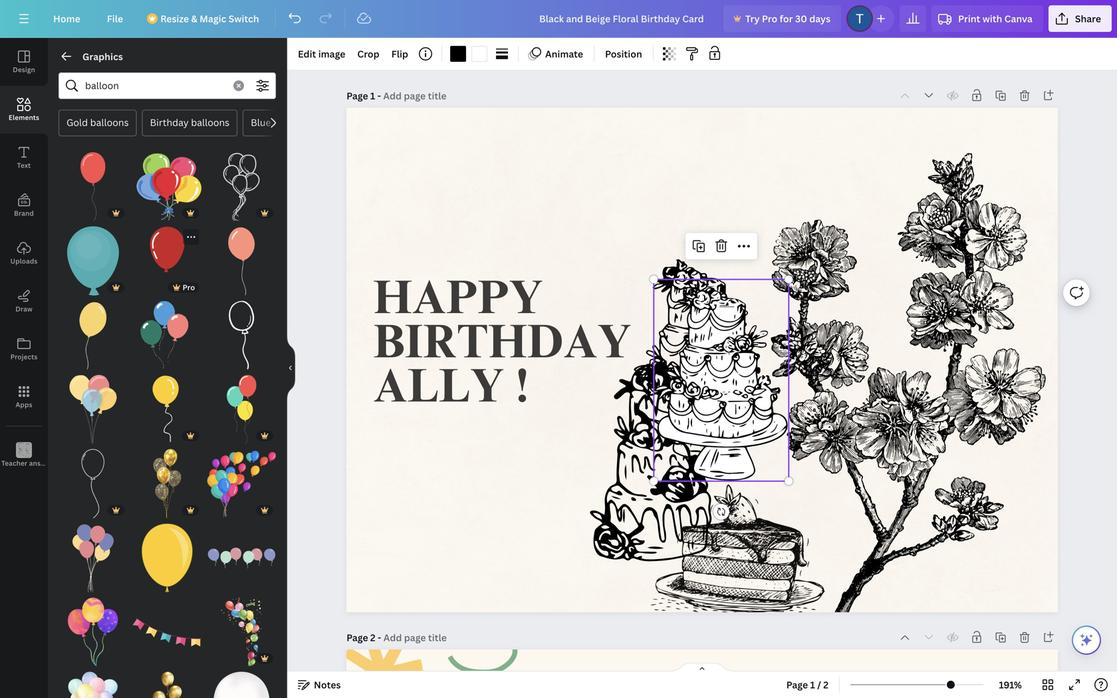 Task type: locate. For each thing, give the bounding box(es) containing it.
flip
[[392, 48, 408, 60]]

page 2 -
[[347, 631, 384, 644]]

print with canva
[[958, 12, 1033, 25]]

0 vertical spatial pro
[[762, 12, 778, 25]]

balloons right gold
[[90, 116, 129, 129]]

brand
[[14, 209, 34, 218]]

edit image
[[298, 48, 345, 60]]

resize & magic switch button
[[139, 5, 270, 32]]

2
[[370, 631, 376, 644], [824, 679, 829, 691]]

1 left /
[[810, 679, 815, 691]]

Design title text field
[[529, 5, 718, 32]]

simple vectored balloons image
[[59, 524, 127, 593]]

resize
[[160, 12, 189, 25]]

2 balloons from the left
[[191, 116, 230, 129]]

balloon of celebration design image
[[59, 227, 127, 296]]

realistic white balloon image
[[207, 672, 276, 698]]

1 vertical spatial pro
[[183, 282, 195, 292]]

pro group
[[133, 227, 202, 296]]

watercolor outer space birthday balloons image
[[59, 598, 127, 667]]

try
[[746, 12, 760, 25]]

1 vertical spatial 2
[[824, 679, 829, 691]]

0 horizontal spatial 1
[[370, 89, 375, 102]]

balloons image
[[133, 152, 202, 221]]

home
[[53, 12, 80, 25]]

;
[[23, 460, 25, 468]]

1
[[370, 89, 375, 102], [810, 679, 815, 691]]

2 horizontal spatial balloons
[[273, 116, 312, 129]]

for
[[780, 12, 793, 25]]

ally
[[374, 368, 504, 415]]

-
[[378, 89, 381, 102], [378, 631, 381, 644]]

graphics
[[82, 50, 123, 63]]

draw
[[15, 305, 32, 314]]

animate button
[[524, 43, 589, 65]]

0 horizontal spatial 2
[[370, 631, 376, 644]]

side panel tab list
[[0, 38, 69, 480]]

2 page title text field from the top
[[384, 631, 448, 644]]

birthday
[[150, 116, 189, 129]]

yellow balloon illustration image
[[133, 375, 202, 444], [133, 524, 202, 593]]

text
[[17, 161, 31, 170]]

yellow balloon illustration image for the simple vectored balloons image
[[133, 524, 202, 593]]

Page title text field
[[383, 89, 448, 102], [384, 631, 448, 644]]

1 vertical spatial page title text field
[[384, 631, 448, 644]]

page for page 2
[[347, 631, 368, 644]]

gold balloons button
[[59, 110, 137, 136]]

30
[[795, 12, 807, 25]]

balloon image
[[207, 227, 276, 296], [59, 301, 127, 370], [207, 301, 276, 370]]

elements button
[[0, 86, 48, 134]]

design button
[[0, 38, 48, 86]]

1 horizontal spatial 1
[[810, 679, 815, 691]]

2 vertical spatial page
[[787, 679, 808, 691]]

try pro for 30 days
[[746, 12, 831, 25]]

share button
[[1049, 5, 1112, 32]]

ally !
[[374, 368, 529, 415]]

3 balloons from the left
[[273, 116, 312, 129]]

balloons
[[90, 116, 129, 129], [191, 116, 230, 129], [273, 116, 312, 129]]

- for page 1 -
[[378, 89, 381, 102]]

/
[[818, 679, 821, 691]]

1 vertical spatial yellow balloon illustration image
[[133, 524, 202, 593]]

pro inside group
[[183, 282, 195, 292]]

try pro for 30 days button
[[724, 5, 841, 32]]

notes
[[314, 679, 341, 691]]

1 inside button
[[810, 679, 815, 691]]

group
[[133, 144, 202, 221], [59, 152, 127, 221], [207, 152, 276, 221], [59, 219, 127, 296], [207, 219, 276, 296], [59, 293, 127, 370], [133, 301, 202, 370], [207, 301, 276, 370], [59, 367, 127, 444], [207, 367, 276, 444], [133, 375, 202, 444], [207, 441, 276, 518], [59, 449, 127, 518], [133, 449, 202, 518], [133, 516, 202, 593], [59, 524, 127, 593], [207, 524, 276, 593], [207, 590, 276, 667], [59, 598, 127, 667], [133, 598, 202, 667], [59, 664, 127, 698], [207, 664, 276, 698], [133, 672, 202, 698]]

pro
[[762, 12, 778, 25], [183, 282, 195, 292]]

file
[[107, 12, 123, 25]]

0 vertical spatial page title text field
[[383, 89, 448, 102]]

- for page 2 -
[[378, 631, 381, 644]]

page
[[347, 89, 368, 102], [347, 631, 368, 644], [787, 679, 808, 691]]

print
[[958, 12, 981, 25]]

crop button
[[352, 43, 385, 65]]

page 1 / 2 button
[[781, 674, 834, 696]]

1 balloons from the left
[[90, 116, 129, 129]]

balloons inside button
[[191, 116, 230, 129]]

1 for -
[[370, 89, 375, 102]]

yellow balloon illustration image for vector cute and colorful decorative balloons image on the bottom left
[[133, 375, 202, 444]]

color group
[[448, 43, 490, 65]]

0 vertical spatial 1
[[370, 89, 375, 102]]

#ffffff image
[[472, 46, 487, 62], [472, 46, 487, 62]]

1 down "crop" popup button
[[370, 89, 375, 102]]

0 vertical spatial yellow balloon illustration image
[[133, 375, 202, 444]]

birthday balloons button
[[142, 110, 238, 136]]

apps
[[16, 400, 32, 409]]

elements
[[9, 113, 39, 122]]

1 page title text field from the top
[[383, 89, 448, 102]]

2 yellow balloon illustration image from the top
[[133, 524, 202, 593]]

Search graphics search field
[[85, 73, 225, 98]]

page title text field for page 1 -
[[383, 89, 448, 102]]

1 vertical spatial 1
[[810, 679, 815, 691]]

show pages image
[[670, 662, 734, 673]]

0 vertical spatial page
[[347, 89, 368, 102]]

0 vertical spatial -
[[378, 89, 381, 102]]

0 horizontal spatial pro
[[183, 282, 195, 292]]

page 1 -
[[347, 89, 383, 102]]

1 horizontal spatial balloons
[[191, 116, 230, 129]]

canva assistant image
[[1079, 632, 1095, 648]]

balloons right the blue
[[273, 116, 312, 129]]

1 horizontal spatial pro
[[762, 12, 778, 25]]

1 vertical spatial page
[[347, 631, 368, 644]]

red party balloon image
[[59, 152, 127, 221]]

canva
[[1005, 12, 1033, 25]]

0 horizontal spatial balloons
[[90, 116, 129, 129]]

gold and transparent party balloons image
[[133, 449, 202, 518]]

page for page 1
[[347, 89, 368, 102]]

1 yellow balloon illustration image from the top
[[133, 375, 202, 444]]

1 horizontal spatial 2
[[824, 679, 829, 691]]

balloons for birthday balloons
[[191, 116, 230, 129]]

page 1 / 2
[[787, 679, 829, 691]]

balloons right birthday
[[191, 116, 230, 129]]

3d gold balloons image
[[133, 672, 202, 698]]

1 vertical spatial -
[[378, 631, 381, 644]]



Task type: describe. For each thing, give the bounding box(es) containing it.
balloons celebration icon set image
[[207, 524, 276, 593]]

switch
[[229, 12, 259, 25]]

birthday
[[374, 324, 632, 371]]

uploads button
[[0, 229, 48, 277]]

flip button
[[386, 43, 414, 65]]

&
[[191, 12, 197, 25]]

hide image
[[287, 336, 295, 400]]

position button
[[600, 43, 648, 65]]

position
[[605, 48, 642, 60]]

blue
[[251, 116, 271, 129]]

#000000 image
[[450, 46, 466, 62]]

projects button
[[0, 325, 48, 373]]

apps button
[[0, 373, 48, 421]]

print with canva button
[[932, 5, 1043, 32]]

brand button
[[0, 182, 48, 229]]

balloons for gold balloons
[[90, 116, 129, 129]]

blue balloons button
[[243, 110, 320, 136]]

edit
[[298, 48, 316, 60]]

page inside button
[[787, 679, 808, 691]]

animate
[[545, 48, 583, 60]]

answer
[[29, 459, 53, 468]]

#000000 image
[[450, 46, 466, 62]]

main menu bar
[[0, 0, 1117, 38]]

image
[[318, 48, 345, 60]]

0 vertical spatial 2
[[370, 631, 376, 644]]

vector cute and colorful decorative balloons image
[[59, 375, 127, 444]]

teacher
[[1, 459, 27, 468]]

2 inside button
[[824, 679, 829, 691]]

happy
[[374, 279, 543, 327]]

magic
[[200, 12, 226, 25]]

design
[[13, 65, 35, 74]]

red balloon image
[[133, 227, 202, 296]]

draw button
[[0, 277, 48, 325]]

gold
[[67, 116, 88, 129]]

share
[[1075, 12, 1101, 25]]

!
[[516, 368, 529, 415]]

gold balloons
[[67, 116, 129, 129]]

text button
[[0, 134, 48, 182]]

page title text field for page 2 -
[[384, 631, 448, 644]]

uploads
[[10, 257, 38, 266]]

days
[[810, 12, 831, 25]]

helium balloons flying illustration image
[[207, 449, 276, 518]]

resize & magic switch
[[160, 12, 259, 25]]

party balloons decoration image
[[207, 375, 276, 444]]

balloons for blue balloons
[[273, 116, 312, 129]]

home link
[[43, 5, 91, 32]]

notes button
[[293, 674, 346, 696]]

colorful balloons with confetti for the holiday image
[[207, 598, 276, 667]]

keys
[[54, 459, 69, 468]]

file button
[[96, 5, 134, 32]]

edit image button
[[293, 43, 351, 65]]

191%
[[999, 679, 1022, 691]]

crop
[[357, 48, 380, 60]]

party celebrate illustration image
[[133, 598, 202, 667]]

pro inside "button"
[[762, 12, 778, 25]]

blue balloons
[[251, 116, 312, 129]]

with
[[983, 12, 1002, 25]]

teacher answer keys
[[1, 459, 69, 468]]

pastel watercolor balloon image
[[59, 672, 127, 698]]

191% button
[[989, 674, 1032, 696]]

projects
[[10, 352, 38, 361]]

birthday balloons
[[150, 116, 230, 129]]

1 for /
[[810, 679, 815, 691]]



Task type: vqa. For each thing, say whether or not it's contained in the screenshot.
left (5)
no



